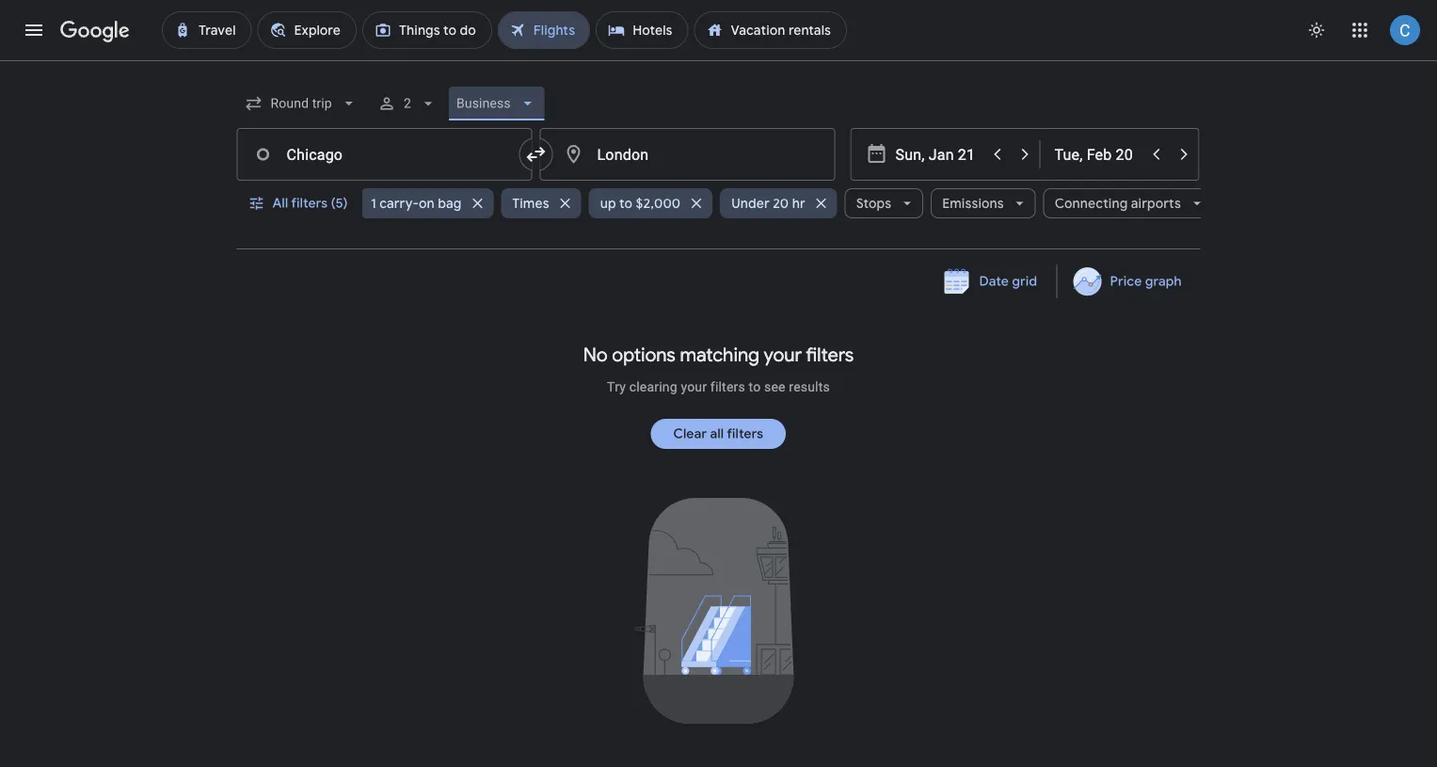 Task type: describe. For each thing, give the bounding box(es) containing it.
under 20 hr button
[[720, 181, 837, 226]]

up to $2,000 button
[[589, 181, 713, 226]]

under 20 hr
[[731, 195, 805, 212]]

no
[[584, 343, 608, 367]]

clear all filters button
[[651, 412, 787, 457]]

stops button
[[845, 181, 923, 226]]

up
[[600, 195, 616, 212]]

grid
[[1013, 273, 1038, 290]]

change appearance image
[[1295, 8, 1340, 53]]

see
[[765, 379, 786, 395]]

emissions button
[[931, 181, 1036, 226]]

price
[[1111, 273, 1142, 290]]

connecting
[[1055, 195, 1128, 212]]

2 button
[[370, 81, 445, 126]]

times
[[512, 195, 549, 212]]

bag
[[438, 195, 461, 212]]

all filters (5) button
[[237, 181, 363, 226]]

matching
[[680, 343, 760, 367]]

2
[[404, 96, 411, 111]]

none search field containing all filters (5)
[[237, 81, 1213, 250]]

connecting airports
[[1055, 195, 1181, 212]]

clear
[[674, 426, 708, 443]]

try clearing your filters to see results
[[607, 379, 830, 395]]

filters down matching
[[711, 379, 746, 395]]

options
[[612, 343, 676, 367]]

no options matching your filters
[[584, 343, 854, 367]]

times button
[[501, 181, 581, 226]]

Return text field
[[1055, 129, 1142, 180]]

20
[[773, 195, 789, 212]]

date
[[980, 273, 1010, 290]]



Task type: locate. For each thing, give the bounding box(es) containing it.
under
[[731, 195, 770, 212]]

1 vertical spatial to
[[749, 379, 761, 395]]

hr
[[792, 195, 805, 212]]

try
[[607, 379, 626, 395]]

price graph
[[1111, 273, 1182, 290]]

loading results progress bar
[[0, 60, 1438, 64]]

1 carry-on bag
[[370, 195, 461, 212]]

1 vertical spatial your
[[681, 379, 707, 395]]

0 horizontal spatial your
[[681, 379, 707, 395]]

0 vertical spatial to
[[619, 195, 632, 212]]

on
[[419, 195, 434, 212]]

to
[[619, 195, 632, 212], [749, 379, 761, 395]]

all
[[711, 426, 725, 443]]

results
[[789, 379, 830, 395]]

all filters (5)
[[273, 195, 348, 212]]

Departure text field
[[896, 129, 983, 180]]

1
[[370, 195, 376, 212]]

date grid
[[980, 273, 1038, 290]]

your down no options matching your filters
[[681, 379, 707, 395]]

date grid button
[[931, 265, 1053, 299]]

filters
[[291, 195, 328, 212], [806, 343, 854, 367], [711, 379, 746, 395], [728, 426, 764, 443]]

connecting airports button
[[1044, 181, 1213, 226]]

all
[[273, 195, 288, 212]]

your
[[764, 343, 802, 367], [681, 379, 707, 395]]

None field
[[237, 87, 366, 121], [449, 87, 545, 121], [237, 87, 366, 121], [449, 87, 545, 121]]

swap origin and destination. image
[[525, 143, 548, 166]]

1 carry-on bag button
[[359, 181, 493, 226]]

0 vertical spatial your
[[764, 343, 802, 367]]

filters inside search field
[[291, 195, 328, 212]]

$2,000
[[636, 195, 681, 212]]

None search field
[[237, 81, 1213, 250]]

clear all filters
[[674, 426, 764, 443]]

to inside popup button
[[619, 195, 632, 212]]

to left 'see'
[[749, 379, 761, 395]]

clearing
[[630, 379, 678, 395]]

None text field
[[540, 128, 836, 181]]

to inside 'no options matching your filters' main content
[[749, 379, 761, 395]]

0 horizontal spatial to
[[619, 195, 632, 212]]

your up 'see'
[[764, 343, 802, 367]]

filters right 'all'
[[728, 426, 764, 443]]

graph
[[1146, 273, 1182, 290]]

to right up
[[619, 195, 632, 212]]

None text field
[[237, 128, 533, 181]]

1 horizontal spatial your
[[764, 343, 802, 367]]

1 horizontal spatial to
[[749, 379, 761, 395]]

stops
[[856, 195, 891, 212]]

up to $2,000
[[600, 195, 681, 212]]

carry-
[[379, 195, 419, 212]]

filters right all
[[291, 195, 328, 212]]

emissions
[[942, 195, 1004, 212]]

airports
[[1131, 195, 1181, 212]]

main menu image
[[23, 19, 45, 41]]

no options matching your filters main content
[[237, 265, 1201, 767]]

price graph button
[[1062, 265, 1197, 299]]

(5)
[[331, 195, 348, 212]]

filters up results
[[806, 343, 854, 367]]



Task type: vqa. For each thing, say whether or not it's contained in the screenshot.
2
yes



